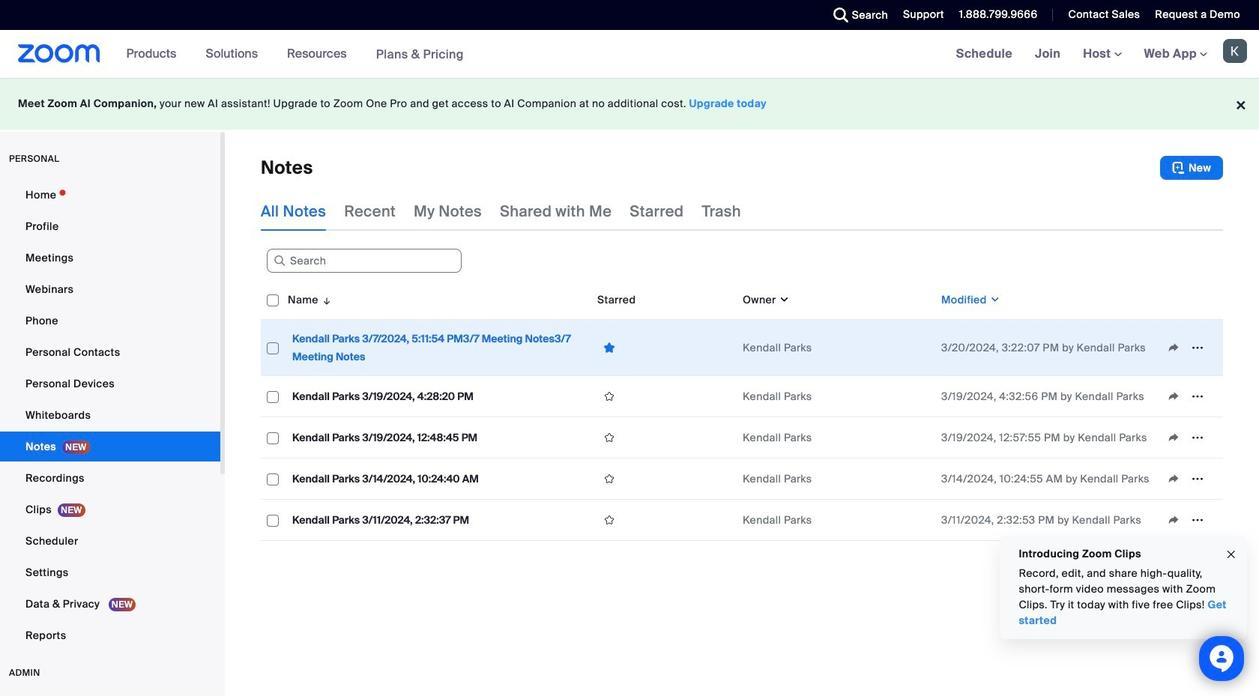 Task type: vqa. For each thing, say whether or not it's contained in the screenshot.
top Share image
yes



Task type: describe. For each thing, give the bounding box(es) containing it.
kendall parks 3/19/2024, 12:48:45 pm unstarred image
[[598, 431, 622, 445]]

application for kendall parks 3/14/2024, 10:24:40 am unstarred icon
[[1162, 468, 1218, 490]]

kendall parks 3/14/2024, 10:24:40 am unstarred image
[[598, 472, 622, 486]]

application for kendall parks 3/11/2024, 2:32:37 pm unstarred icon
[[1162, 509, 1218, 532]]

kendall parks 3/19/2024, 4:28:20 pm unstarred image
[[598, 390, 622, 403]]

kendall parks 3/7/2024, 5:11:54 pm3/7 meeting notes3/7 meeting notes starred image
[[598, 341, 622, 355]]

kendall parks 3/11/2024, 2:32:37 pm unstarred image
[[598, 514, 622, 527]]

application for the kendall parks 3/7/2024, 5:11:54 pm3/7 meeting notes3/7 meeting notes starred image
[[1162, 337, 1218, 359]]

down image
[[776, 292, 790, 307]]

more options for kendall parks 3/11/2024, 2:32:37 pm image
[[1186, 514, 1210, 527]]

application for kendall parks 3/19/2024, 12:48:45 pm unstarred image
[[1162, 427, 1218, 449]]

arrow down image
[[319, 291, 332, 309]]

more options for kendall parks 3/14/2024, 10:24:40 am image
[[1186, 472, 1210, 486]]

profile picture image
[[1224, 39, 1248, 63]]



Task type: locate. For each thing, give the bounding box(es) containing it.
share image down more options for kendall parks 3/14/2024, 10:24:40 am icon
[[1162, 514, 1186, 527]]

more options for kendall parks 3/19/2024, 12:48:45 pm image
[[1186, 431, 1210, 445]]

share image up more options for kendall parks 3/11/2024, 2:32:37 pm icon
[[1162, 472, 1186, 486]]

share image up more options for kendall parks 3/14/2024, 10:24:40 am icon
[[1162, 431, 1186, 445]]

share image for more options for kendall parks 3/11/2024, 2:32:37 pm icon
[[1162, 514, 1186, 527]]

share image for more options for kendall parks 3/14/2024, 10:24:40 am icon
[[1162, 472, 1186, 486]]

1 vertical spatial share image
[[1162, 514, 1186, 527]]

3 share image from the top
[[1162, 431, 1186, 445]]

Search text field
[[267, 249, 462, 273]]

2 vertical spatial share image
[[1162, 431, 1186, 445]]

1 share image from the top
[[1162, 472, 1186, 486]]

close image
[[1226, 546, 1238, 563]]

share image up more options for kendall parks 3/19/2024, 12:48:45 pm image
[[1162, 390, 1186, 403]]

2 share image from the top
[[1162, 514, 1186, 527]]

more options for kendall parks 3/7/2024, 5:11:54 pm3/7 meeting notes3/7 meeting notes image
[[1186, 341, 1210, 355]]

down image
[[987, 292, 1001, 307]]

1 vertical spatial share image
[[1162, 390, 1186, 403]]

share image up "more options for kendall parks 3/19/2024, 4:28:20 pm" icon at the bottom right
[[1162, 341, 1186, 355]]

more options for kendall parks 3/19/2024, 4:28:20 pm image
[[1186, 390, 1210, 403]]

banner
[[0, 30, 1260, 79]]

personal menu menu
[[0, 180, 220, 652]]

application
[[261, 280, 1224, 541], [1162, 337, 1218, 359], [1162, 385, 1218, 408], [1162, 427, 1218, 449], [1162, 468, 1218, 490], [1162, 509, 1218, 532]]

zoom logo image
[[18, 44, 100, 63]]

0 vertical spatial share image
[[1162, 341, 1186, 355]]

tabs of all notes page tab list
[[261, 192, 741, 231]]

meetings navigation
[[945, 30, 1260, 79]]

share image
[[1162, 341, 1186, 355], [1162, 390, 1186, 403], [1162, 431, 1186, 445]]

0 vertical spatial share image
[[1162, 472, 1186, 486]]

product information navigation
[[115, 30, 475, 79]]

2 share image from the top
[[1162, 390, 1186, 403]]

share image for more options for kendall parks 3/7/2024, 5:11:54 pm3/7 meeting notes3/7 meeting notes icon
[[1162, 341, 1186, 355]]

share image for more options for kendall parks 3/19/2024, 12:48:45 pm image
[[1162, 431, 1186, 445]]

1 share image from the top
[[1162, 341, 1186, 355]]

share image for "more options for kendall parks 3/19/2024, 4:28:20 pm" icon at the bottom right
[[1162, 390, 1186, 403]]

application for "kendall parks 3/19/2024, 4:28:20 pm unstarred" icon
[[1162, 385, 1218, 408]]

footer
[[0, 78, 1260, 130]]

share image
[[1162, 472, 1186, 486], [1162, 514, 1186, 527]]



